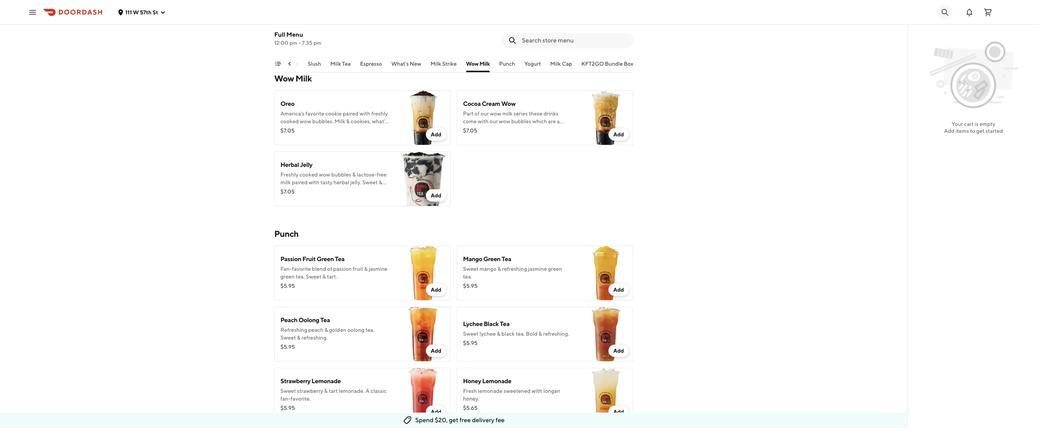 Task type: describe. For each thing, give the bounding box(es) containing it.
box
[[624, 61, 634, 67]]

bundle
[[605, 61, 623, 67]]

lychee black tea image
[[579, 307, 634, 362]]

sweet inside peach oolong tea refreshing peach & golden oolong tea. sweet & refreshing. $5.95
[[281, 335, 296, 341]]

add button for mango green tea
[[609, 284, 629, 296]]

strike
[[443, 61, 457, 67]]

mango
[[463, 256, 483, 263]]

wow inside herbal jelly freshly cooked wow bubbles & lactose-free milk paired with tasty herbal jelly. sweet & earthy.
[[319, 172, 330, 178]]

refreshing. inside lychee black tea sweet lychee & black tea. bold & refreshing. $5.95
[[543, 331, 570, 338]]

0 vertical spatial punch
[[499, 61, 515, 67]]

milk left strike
[[431, 61, 441, 67]]

111 w 57th st
[[125, 9, 158, 15]]

milk cap button
[[550, 60, 572, 72]]

herbal
[[281, 161, 299, 169]]

oolong
[[348, 327, 365, 334]]

golden
[[329, 327, 346, 334]]

japanese matcha green tea & fresh lactaid milk. creamy & fragrant. $7.05
[[281, 16, 385, 39]]

Item Search search field
[[522, 36, 627, 45]]

freshly
[[281, 172, 299, 178]]

1 horizontal spatial wow milk
[[466, 61, 490, 67]]

show menu categories image
[[275, 61, 281, 67]]

fragrant.
[[318, 24, 339, 30]]

refreshing
[[281, 327, 307, 334]]

milk left punch button
[[480, 61, 490, 67]]

with for honey lemonade
[[532, 389, 543, 395]]

tasty
[[321, 180, 333, 186]]

new
[[410, 61, 421, 67]]

milk inside "oreo america's favorite cookie paired with freshly cooked wow bubbles. milk & cookies, what's not to love?"
[[335, 118, 345, 125]]

add button for oreo
[[426, 129, 446, 141]]

cookie
[[326, 111, 342, 117]]

green inside passion fruit green tea fan-favorite blend of passion fruit & jasmine green tea. sweet & tart. $5.95
[[281, 274, 295, 280]]

blend
[[312, 266, 326, 272]]

milk
[[281, 180, 291, 186]]

empty
[[980, 121, 996, 127]]

with inside herbal jelly freshly cooked wow bubbles & lactose-free milk paired with tasty herbal jelly. sweet & earthy.
[[309, 180, 320, 186]]

milk down slush button at left
[[296, 74, 312, 84]]

fan-
[[281, 266, 292, 272]]

lemonade for strawberry lemonade
[[312, 378, 341, 386]]

favorite.
[[291, 396, 311, 403]]

& inside strawberry lemonade sweet strawberry & tart lemonade. a classic fan-favorite. $5.95
[[324, 389, 328, 395]]

oreo america's favorite cookie paired with freshly cooked wow bubbles. milk & cookies, what's not to love?
[[281, 100, 388, 132]]

tart.
[[327, 274, 337, 280]]

spend
[[415, 417, 434, 425]]

slush
[[308, 61, 321, 67]]

lactaid
[[367, 16, 385, 22]]

yogurt button
[[525, 60, 541, 72]]

& right fruit
[[364, 266, 368, 272]]

strawberry lemonade sweet strawberry & tart lemonade. a classic fan-favorite. $5.95
[[281, 378, 387, 412]]

$5.95 inside 'mango green tea sweet mango & refreshing jasmine green tea. $5.95'
[[463, 283, 478, 290]]

strawberry
[[297, 389, 323, 395]]

classic
[[281, 61, 299, 67]]

add for passion
[[431, 287, 442, 293]]

1 horizontal spatial wow
[[466, 61, 479, 67]]

of
[[327, 266, 332, 272]]

is
[[975, 121, 979, 127]]

tea for peach oolong tea
[[321, 317, 330, 324]]

herbal jelly image
[[396, 152, 451, 207]]

earthy.
[[281, 187, 297, 194]]

1 pm from the left
[[290, 40, 298, 46]]

jasmine inside passion fruit green tea fan-favorite blend of passion fruit & jasmine green tea. sweet & tart. $5.95
[[369, 266, 388, 272]]

cookies,
[[351, 118, 371, 125]]

peach oolong tea refreshing peach & golden oolong tea. sweet & refreshing. $5.95
[[281, 317, 375, 351]]

milk right the slush
[[331, 61, 341, 67]]

tea. inside passion fruit green tea fan-favorite blend of passion fruit & jasmine green tea. sweet & tart. $5.95
[[296, 274, 305, 280]]

mango
[[480, 266, 497, 272]]

herbal jelly freshly cooked wow bubbles & lactose-free milk paired with tasty herbal jelly. sweet & earthy.
[[281, 161, 387, 194]]

bubbles.
[[312, 118, 334, 125]]

111 w 57th st button
[[118, 9, 166, 15]]

jelly
[[300, 161, 313, 169]]

what's new button
[[391, 60, 421, 72]]

lemonade
[[478, 389, 503, 395]]

oreo
[[281, 100, 295, 108]]

kft2go bundle box button
[[582, 60, 634, 72]]

12:00
[[274, 40, 289, 46]]

peach
[[281, 317, 298, 324]]

honey.
[[463, 396, 480, 403]]

creamy
[[293, 24, 313, 30]]

items
[[956, 128, 970, 134]]

milk left cap
[[550, 61, 561, 67]]

milk strike
[[431, 61, 457, 67]]

fresh
[[353, 16, 366, 22]]

tea for mango green tea
[[502, 256, 512, 263]]

lactose-
[[357, 172, 377, 178]]

green inside 'japanese matcha green tea & fresh lactaid milk. creamy & fragrant. $7.05'
[[324, 16, 339, 22]]

-
[[299, 40, 301, 46]]

tea. inside 'mango green tea sweet mango & refreshing jasmine green tea. $5.95'
[[463, 274, 472, 280]]

add for peach
[[431, 348, 442, 355]]

cocoa cream wow image
[[579, 91, 634, 146]]

honey lemonade fresh lemonade sweetened with longan honey. $5.65
[[463, 378, 561, 412]]

cocoa cream wow
[[463, 100, 516, 108]]

fee
[[496, 417, 505, 425]]

love?
[[296, 126, 309, 132]]

full
[[274, 31, 285, 38]]

cart
[[965, 121, 974, 127]]

a
[[366, 389, 370, 395]]

& right jelly. at the top left of page
[[379, 180, 382, 186]]

sweet inside herbal jelly freshly cooked wow bubbles & lactose-free milk paired with tasty herbal jelly. sweet & earthy.
[[362, 180, 378, 186]]

what's
[[372, 118, 388, 125]]

open menu image
[[28, 8, 37, 17]]

what's new
[[391, 61, 421, 67]]

classic button
[[281, 60, 299, 72]]

kft2go
[[582, 61, 604, 67]]

green inside passion fruit green tea fan-favorite blend of passion fruit & jasmine green tea. sweet & tart. $5.95
[[317, 256, 334, 263]]

get inside 'your cart is empty add items to get started'
[[977, 128, 985, 134]]

kft2go bundle box
[[582, 61, 634, 67]]

& inside "oreo america's favorite cookie paired with freshly cooked wow bubbles. milk & cookies, what's not to love?"
[[346, 118, 350, 125]]

passion
[[333, 266, 352, 272]]

$7.05 inside 'japanese matcha green tea & fresh lactaid milk. creamy & fragrant. $7.05'
[[281, 33, 295, 39]]

tea for lychee black tea
[[500, 321, 510, 328]]

peach
[[308, 327, 324, 334]]

sweet inside strawberry lemonade sweet strawberry & tart lemonade. a classic fan-favorite. $5.95
[[281, 389, 296, 395]]

lemonade for honey lemonade
[[482, 378, 512, 386]]

milk cap
[[550, 61, 572, 67]]

1 vertical spatial free
[[460, 417, 471, 425]]

scroll menu navigation left image
[[287, 61, 293, 67]]

free inside herbal jelly freshly cooked wow bubbles & lactose-free milk paired with tasty herbal jelly. sweet & earthy.
[[377, 172, 387, 178]]

green inside 'mango green tea sweet mango & refreshing jasmine green tea. $5.95'
[[484, 256, 501, 263]]

notification bell image
[[965, 8, 975, 17]]

lychee black tea sweet lychee & black tea. bold & refreshing. $5.95
[[463, 321, 570, 347]]

classic
[[371, 389, 387, 395]]

7:35
[[302, 40, 313, 46]]



Task type: locate. For each thing, give the bounding box(es) containing it.
sweet up fan-
[[281, 389, 296, 395]]

0 horizontal spatial get
[[449, 417, 459, 425]]

full menu 12:00 pm - 7:35 pm
[[274, 31, 322, 46]]

lemonade up the lemonade
[[482, 378, 512, 386]]

strawberry
[[281, 378, 311, 386]]

sweet inside passion fruit green tea fan-favorite blend of passion fruit & jasmine green tea. sweet & tart. $5.95
[[306, 274, 322, 280]]

with inside "oreo america's favorite cookie paired with freshly cooked wow bubbles. milk & cookies, what's not to love?"
[[360, 111, 371, 117]]

0 horizontal spatial lemonade
[[312, 378, 341, 386]]

1 lemonade from the left
[[312, 378, 341, 386]]

tea. inside lychee black tea sweet lychee & black tea. bold & refreshing. $5.95
[[516, 331, 525, 338]]

with left longan
[[532, 389, 543, 395]]

milk.
[[281, 24, 292, 30]]

favorite
[[306, 111, 324, 117], [292, 266, 311, 272]]

milk tea button
[[331, 60, 351, 72]]

1 horizontal spatial paired
[[343, 111, 359, 117]]

$7.05 down cocoa
[[463, 128, 477, 134]]

punch
[[499, 61, 515, 67], [274, 229, 299, 239]]

0 horizontal spatial free
[[377, 172, 387, 178]]

espresso
[[360, 61, 382, 67]]

favorite inside "oreo america's favorite cookie paired with freshly cooked wow bubbles. milk & cookies, what's not to love?"
[[306, 111, 324, 117]]

$7.05 for herbal jelly
[[281, 189, 295, 195]]

0 horizontal spatial jasmine
[[369, 266, 388, 272]]

& down matcha
[[314, 24, 317, 30]]

mango green tea image
[[579, 246, 634, 301]]

0 horizontal spatial to
[[290, 126, 295, 132]]

$7.05 for cocoa cream wow
[[463, 128, 477, 134]]

tea.
[[296, 274, 305, 280], [463, 274, 472, 280], [366, 327, 375, 334], [516, 331, 525, 338]]

wow up tasty
[[319, 172, 330, 178]]

matcha
[[305, 16, 323, 22]]

get down is
[[977, 128, 985, 134]]

sweet down mango
[[463, 266, 479, 272]]

1 horizontal spatial lemonade
[[482, 378, 512, 386]]

1 vertical spatial green
[[548, 266, 562, 272]]

cocoa
[[463, 100, 481, 108]]

wow milk
[[466, 61, 490, 67], [274, 74, 312, 84]]

refreshing. right the bold
[[543, 331, 570, 338]]

tea. down mango
[[463, 274, 472, 280]]

$5.95 down lychee
[[463, 341, 478, 347]]

cooked
[[281, 118, 299, 125], [300, 172, 318, 178]]

milk tea
[[331, 61, 351, 67]]

with for oreo
[[360, 111, 371, 117]]

0 horizontal spatial green
[[281, 274, 295, 280]]

peach oolong tea image
[[396, 307, 451, 362]]

oolong
[[299, 317, 319, 324]]

1 vertical spatial wow
[[319, 172, 330, 178]]

delivery
[[472, 417, 495, 425]]

111
[[125, 9, 132, 15]]

1 horizontal spatial with
[[360, 111, 371, 117]]

0 horizontal spatial cooked
[[281, 118, 299, 125]]

& down "refreshing"
[[297, 335, 301, 341]]

1 vertical spatial paired
[[292, 180, 308, 186]]

1 horizontal spatial green
[[484, 256, 501, 263]]

sweet down lychee
[[463, 331, 479, 338]]

add for lychee
[[614, 348, 624, 355]]

0 vertical spatial wow
[[300, 118, 311, 125]]

pm
[[290, 40, 298, 46], [314, 40, 322, 46]]

$7.05 for oreo
[[281, 128, 295, 134]]

0 horizontal spatial green
[[317, 256, 334, 263]]

1 horizontal spatial wow
[[319, 172, 330, 178]]

passion fruit green tea image
[[396, 246, 451, 301]]

punch left yogurt
[[499, 61, 515, 67]]

1 horizontal spatial punch
[[499, 61, 515, 67]]

refreshing
[[502, 266, 527, 272]]

0 horizontal spatial wow milk
[[274, 74, 312, 84]]

not
[[281, 126, 289, 132]]

add for honey
[[614, 410, 624, 416]]

freshly
[[372, 111, 388, 117]]

cooked inside "oreo america's favorite cookie paired with freshly cooked wow bubbles. milk & cookies, what's not to love?"
[[281, 118, 299, 125]]

1 horizontal spatial to
[[971, 128, 976, 134]]

2 horizontal spatial wow
[[502, 100, 516, 108]]

pm right 7:35
[[314, 40, 322, 46]]

1 vertical spatial get
[[449, 417, 459, 425]]

0 vertical spatial free
[[377, 172, 387, 178]]

$5.65
[[463, 406, 478, 412]]

& right the bold
[[539, 331, 542, 338]]

tea up refreshing
[[502, 256, 512, 263]]

add
[[945, 128, 955, 134], [431, 132, 442, 138], [614, 132, 624, 138], [431, 193, 442, 199], [431, 287, 442, 293], [614, 287, 624, 293], [431, 348, 442, 355], [614, 348, 624, 355], [431, 410, 442, 416], [614, 410, 624, 416]]

free
[[377, 172, 387, 178], [460, 417, 471, 425]]

$5.95 down "refreshing"
[[281, 344, 295, 351]]

passion
[[281, 256, 301, 263]]

add button for herbal jelly
[[426, 190, 446, 202]]

lemonade inside honey lemonade fresh lemonade sweetened with longan honey. $5.65
[[482, 378, 512, 386]]

0 horizontal spatial wow
[[300, 118, 311, 125]]

espresso button
[[360, 60, 382, 72]]

tea up passion at the left bottom
[[335, 256, 345, 263]]

2 jasmine from the left
[[528, 266, 547, 272]]

add for herbal
[[431, 193, 442, 199]]

paired inside "oreo america's favorite cookie paired with freshly cooked wow bubbles. milk & cookies, what's not to love?"
[[343, 111, 359, 117]]

0 vertical spatial wow
[[466, 61, 479, 67]]

black
[[484, 321, 499, 328]]

paired
[[343, 111, 359, 117], [292, 180, 308, 186]]

strawberry lemonade image
[[396, 368, 451, 423]]

mango green tea sweet mango & refreshing jasmine green tea. $5.95
[[463, 256, 562, 290]]

with left tasty
[[309, 180, 320, 186]]

paired up cookies, at the left
[[343, 111, 359, 117]]

paired inside herbal jelly freshly cooked wow bubbles & lactose-free milk paired with tasty herbal jelly. sweet & earthy.
[[292, 180, 308, 186]]

punch up passion
[[274, 229, 299, 239]]

slush button
[[308, 60, 321, 72]]

green inside 'mango green tea sweet mango & refreshing jasmine green tea. $5.95'
[[548, 266, 562, 272]]

57th
[[140, 9, 152, 15]]

lychee
[[480, 331, 496, 338]]

lychee
[[463, 321, 483, 328]]

cooked inside herbal jelly freshly cooked wow bubbles & lactose-free milk paired with tasty herbal jelly. sweet & earthy.
[[300, 172, 318, 178]]

refreshing. down peach
[[302, 335, 328, 341]]

1 vertical spatial favorite
[[292, 266, 311, 272]]

0 vertical spatial favorite
[[306, 111, 324, 117]]

& right mango
[[498, 266, 501, 272]]

$5.95 inside peach oolong tea refreshing peach & golden oolong tea. sweet & refreshing. $5.95
[[281, 344, 295, 351]]

favorite down the fruit
[[292, 266, 311, 272]]

add button for passion fruit green tea
[[426, 284, 446, 296]]

add button for strawberry lemonade
[[426, 406, 446, 419]]

passion fruit green tea fan-favorite blend of passion fruit & jasmine green tea. sweet & tart. $5.95
[[281, 256, 388, 290]]

1 horizontal spatial free
[[460, 417, 471, 425]]

wow
[[466, 61, 479, 67], [274, 74, 294, 84], [502, 100, 516, 108]]

sweet down blend
[[306, 274, 322, 280]]

1 vertical spatial wow
[[274, 74, 294, 84]]

1 vertical spatial wow milk
[[274, 74, 312, 84]]

& left cookies, at the left
[[346, 118, 350, 125]]

$5.95 inside lychee black tea sweet lychee & black tea. bold & refreshing. $5.95
[[463, 341, 478, 347]]

fruit
[[353, 266, 363, 272]]

$20,
[[435, 417, 448, 425]]

& left tart
[[324, 389, 328, 395]]

add button for cocoa cream wow
[[609, 129, 629, 141]]

honey lemonade image
[[579, 368, 634, 423]]

with
[[360, 111, 371, 117], [309, 180, 320, 186], [532, 389, 543, 395]]

jasmine inside 'mango green tea sweet mango & refreshing jasmine green tea. $5.95'
[[528, 266, 547, 272]]

wow right cream
[[502, 100, 516, 108]]

milk strike button
[[431, 60, 457, 72]]

to inside "oreo america's favorite cookie paired with freshly cooked wow bubbles. milk & cookies, what's not to love?"
[[290, 126, 295, 132]]

refreshing. inside peach oolong tea refreshing peach & golden oolong tea. sweet & refreshing. $5.95
[[302, 335, 328, 341]]

$5.95 down mango
[[463, 283, 478, 290]]

1 jasmine from the left
[[369, 266, 388, 272]]

wow up love? at top left
[[300, 118, 311, 125]]

2 horizontal spatial with
[[532, 389, 543, 395]]

& left 'black' at the bottom left
[[497, 331, 501, 338]]

cream
[[482, 100, 500, 108]]

your cart is empty add items to get started
[[945, 121, 1004, 134]]

add button for peach oolong tea
[[426, 345, 446, 358]]

0 vertical spatial green
[[324, 16, 339, 22]]

1 horizontal spatial get
[[977, 128, 985, 134]]

0 horizontal spatial pm
[[290, 40, 298, 46]]

milk down cookie
[[335, 118, 345, 125]]

to down cart
[[971, 128, 976, 134]]

& up jelly. at the top left of page
[[352, 172, 356, 178]]

tea. left the bold
[[516, 331, 525, 338]]

& inside 'mango green tea sweet mango & refreshing jasmine green tea. $5.95'
[[498, 266, 501, 272]]

$5.95 inside strawberry lemonade sweet strawberry & tart lemonade. a classic fan-favorite. $5.95
[[281, 406, 295, 412]]

wow right strike
[[466, 61, 479, 67]]

jelly.
[[351, 180, 361, 186]]

tea
[[340, 16, 348, 22]]

0 vertical spatial cooked
[[281, 118, 299, 125]]

cap
[[562, 61, 572, 67]]

sweetened
[[504, 389, 531, 395]]

what's
[[391, 61, 409, 67]]

0 horizontal spatial wow
[[274, 74, 294, 84]]

japanese
[[281, 16, 304, 22]]

sweet inside 'mango green tea sweet mango & refreshing jasmine green tea. $5.95'
[[463, 266, 479, 272]]

tea inside lychee black tea sweet lychee & black tea. bold & refreshing. $5.95
[[500, 321, 510, 328]]

2 vertical spatial wow
[[502, 100, 516, 108]]

tea inside milk tea button
[[342, 61, 351, 67]]

sweet inside lychee black tea sweet lychee & black tea. bold & refreshing. $5.95
[[463, 331, 479, 338]]

0 vertical spatial with
[[360, 111, 371, 117]]

wow milk right strike
[[466, 61, 490, 67]]

0 horizontal spatial refreshing.
[[302, 335, 328, 341]]

punch button
[[499, 60, 515, 72]]

spend $20, get free delivery fee
[[415, 417, 505, 425]]

add for strawberry
[[431, 410, 442, 416]]

st
[[153, 9, 158, 15]]

w
[[133, 9, 139, 15]]

lemonade up tart
[[312, 378, 341, 386]]

add button
[[426, 129, 446, 141], [609, 129, 629, 141], [426, 190, 446, 202], [426, 284, 446, 296], [609, 284, 629, 296], [426, 345, 446, 358], [609, 345, 629, 358], [426, 406, 446, 419], [609, 406, 629, 419]]

1 horizontal spatial pm
[[314, 40, 322, 46]]

$5.95 down the fan- on the left
[[281, 283, 295, 290]]

$7.05 up 12:00
[[281, 33, 295, 39]]

add for mango
[[614, 287, 624, 293]]

sweet down "lactose-"
[[362, 180, 378, 186]]

wow inside "oreo america's favorite cookie paired with freshly cooked wow bubbles. milk & cookies, what's not to love?"
[[300, 118, 311, 125]]

1 green from the left
[[317, 256, 334, 263]]

herbal
[[334, 180, 349, 186]]

$7.05 left love? at top left
[[281, 128, 295, 134]]

america's
[[281, 111, 305, 117]]

add inside 'your cart is empty add items to get started'
[[945, 128, 955, 134]]

green up mango
[[484, 256, 501, 263]]

with up cookies, at the left
[[360, 111, 371, 117]]

get right $20,
[[449, 417, 459, 425]]

oreo image
[[396, 91, 451, 146]]

lemonade
[[312, 378, 341, 386], [482, 378, 512, 386]]

with inside honey lemonade fresh lemonade sweetened with longan honey. $5.65
[[532, 389, 543, 395]]

add button for lychee black tea
[[609, 345, 629, 358]]

2 pm from the left
[[314, 40, 322, 46]]

milk
[[331, 61, 341, 67], [431, 61, 441, 67], [480, 61, 490, 67], [550, 61, 561, 67], [296, 74, 312, 84], [335, 118, 345, 125]]

cooked down jelly
[[300, 172, 318, 178]]

bubbles
[[332, 172, 351, 178]]

2 vertical spatial green
[[281, 274, 295, 280]]

tea inside 'mango green tea sweet mango & refreshing jasmine green tea. $5.95'
[[502, 256, 512, 263]]

favorite up 'bubbles.'
[[306, 111, 324, 117]]

$5.95 inside passion fruit green tea fan-favorite blend of passion fruit & jasmine green tea. sweet & tart. $5.95
[[281, 283, 295, 290]]

$5.95 down fan-
[[281, 406, 295, 412]]

tea. inside peach oolong tea refreshing peach & golden oolong tea. sweet & refreshing. $5.95
[[366, 327, 375, 334]]

0 items, open order cart image
[[984, 8, 993, 17]]

fruit
[[303, 256, 316, 263]]

lemonade.
[[339, 389, 365, 395]]

1 horizontal spatial jasmine
[[528, 266, 547, 272]]

1 horizontal spatial cooked
[[300, 172, 318, 178]]

tea left espresso
[[342, 61, 351, 67]]

1 vertical spatial cooked
[[300, 172, 318, 178]]

tea inside peach oolong tea refreshing peach & golden oolong tea. sweet & refreshing. $5.95
[[321, 317, 330, 324]]

to right not
[[290, 126, 295, 132]]

$7.05 down the milk
[[281, 189, 295, 195]]

wow down the classic button
[[274, 74, 294, 84]]

2 horizontal spatial green
[[548, 266, 562, 272]]

tea inside passion fruit green tea fan-favorite blend of passion fruit & jasmine green tea. sweet & tart. $5.95
[[335, 256, 345, 263]]

& right peach
[[325, 327, 328, 334]]

your
[[952, 121, 964, 127]]

fan-
[[281, 396, 291, 403]]

jasmine right fruit
[[369, 266, 388, 272]]

wow milk down the classic button
[[274, 74, 312, 84]]

1 horizontal spatial green
[[324, 16, 339, 22]]

green up of
[[317, 256, 334, 263]]

jasmine right refreshing
[[528, 266, 547, 272]]

0 vertical spatial wow milk
[[466, 61, 490, 67]]

0 horizontal spatial punch
[[274, 229, 299, 239]]

to inside 'your cart is empty add items to get started'
[[971, 128, 976, 134]]

honey
[[463, 378, 481, 386]]

1 vertical spatial with
[[309, 180, 320, 186]]

$5.95
[[281, 283, 295, 290], [463, 283, 478, 290], [463, 341, 478, 347], [281, 344, 295, 351], [281, 406, 295, 412]]

cooked down the america's
[[281, 118, 299, 125]]

add for oreo
[[431, 132, 442, 138]]

add button for honey lemonade
[[609, 406, 629, 419]]

longan
[[544, 389, 561, 395]]

& right tea
[[349, 16, 352, 22]]

paired down freshly
[[292, 180, 308, 186]]

tea up peach
[[321, 317, 330, 324]]

favorite inside passion fruit green tea fan-favorite blend of passion fruit & jasmine green tea. sweet & tart. $5.95
[[292, 266, 311, 272]]

& left the 'tart.'
[[323, 274, 326, 280]]

2 vertical spatial with
[[532, 389, 543, 395]]

0 horizontal spatial with
[[309, 180, 320, 186]]

sweet down "refreshing"
[[281, 335, 296, 341]]

2 lemonade from the left
[[482, 378, 512, 386]]

lemonade inside strawberry lemonade sweet strawberry & tart lemonade. a classic fan-favorite. $5.95
[[312, 378, 341, 386]]

0 vertical spatial paired
[[343, 111, 359, 117]]

1 vertical spatial punch
[[274, 229, 299, 239]]

green
[[317, 256, 334, 263], [484, 256, 501, 263]]

0 vertical spatial get
[[977, 128, 985, 134]]

2 green from the left
[[484, 256, 501, 263]]

tea. down the fruit
[[296, 274, 305, 280]]

yogurt
[[525, 61, 541, 67]]

1 horizontal spatial refreshing.
[[543, 331, 570, 338]]

tea up 'black' at the bottom left
[[500, 321, 510, 328]]

0 horizontal spatial paired
[[292, 180, 308, 186]]

tea. right oolong
[[366, 327, 375, 334]]

pm left -
[[290, 40, 298, 46]]

matcha milk image
[[396, 0, 451, 51]]



Task type: vqa. For each thing, say whether or not it's contained in the screenshot.
Strawberry ADD
yes



